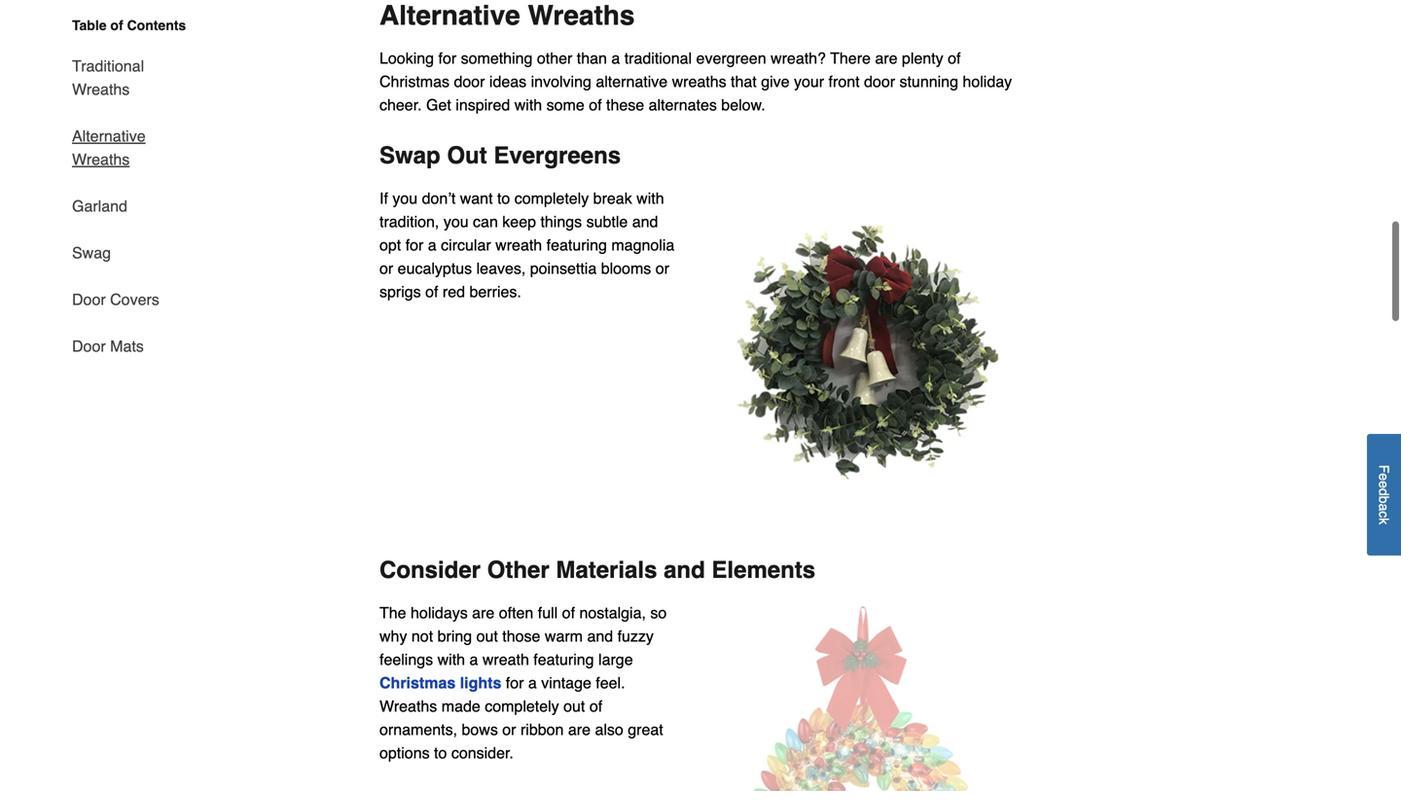 Task type: describe. For each thing, give the bounding box(es) containing it.
and for so
[[587, 627, 613, 646]]

or inside "for a vintage feel. wreaths made completely out of ornaments, bows or ribbon are also great options to consider."
[[503, 721, 516, 739]]

other
[[487, 557, 550, 584]]

f e e d b a c k
[[1377, 465, 1393, 525]]

consider other materials and elements
[[380, 557, 816, 584]]

for a vintage feel. wreaths made completely out of ornaments, bows or ribbon are also great options to consider.
[[380, 674, 664, 762]]

why
[[380, 627, 407, 646]]

great
[[628, 721, 664, 739]]

if you don't want to completely break with tradition, you can keep things subtle and opt for a circular wreath featuring magnolia or eucalyptus leaves, poinsettia blooms or sprigs of red berries.
[[380, 189, 675, 301]]

a inside looking for something other than a traditional evergreen wreath? there are plenty of christmas door ideas involving alternative wreaths that give your front door stunning holiday cheer. get inspired with some of these alternates below.
[[612, 49, 620, 67]]

often
[[499, 604, 534, 622]]

traditional wreaths link
[[72, 43, 202, 113]]

feelings
[[380, 651, 433, 669]]

involving
[[531, 73, 592, 91]]

if
[[380, 189, 388, 207]]

garland link
[[72, 183, 127, 230]]

alternative
[[596, 73, 668, 91]]

red
[[443, 283, 465, 301]]

options
[[380, 744, 430, 762]]

are inside the holidays are often full of nostalgia, so why not bring out those warm and fuzzy feelings with a wreath featuring large christmas lights
[[472, 604, 495, 622]]

of right table
[[110, 18, 123, 33]]

other
[[537, 49, 573, 67]]

to inside if you don't want to completely break with tradition, you can keep things subtle and opt for a circular wreath featuring magnolia or eucalyptus leaves, poinsettia blooms or sprigs of red berries.
[[497, 189, 510, 207]]

out inside the holidays are often full of nostalgia, so why not bring out those warm and fuzzy feelings with a wreath featuring large christmas lights
[[477, 627, 498, 646]]

a inside "for a vintage feel. wreaths made completely out of ornaments, bows or ribbon are also great options to consider."
[[529, 674, 537, 692]]

wreath for keep
[[496, 236, 542, 254]]

feel.
[[596, 674, 626, 692]]

bring
[[438, 627, 472, 646]]

some
[[547, 96, 585, 114]]

looking for something other than a traditional evergreen wreath? there are plenty of christmas door ideas involving alternative wreaths that give your front door stunning holiday cheer. get inspired with some of these alternates below.
[[380, 49, 1013, 114]]

sprigs
[[380, 283, 421, 301]]

completely inside "for a vintage feel. wreaths made completely out of ornaments, bows or ribbon are also great options to consider."
[[485, 698, 559, 716]]

swap out evergreens
[[380, 142, 621, 169]]

christmas inside looking for something other than a traditional evergreen wreath? there are plenty of christmas door ideas involving alternative wreaths that give your front door stunning holiday cheer. get inspired with some of these alternates below.
[[380, 73, 450, 91]]

covers
[[110, 291, 159, 309]]

d
[[1377, 488, 1393, 496]]

traditional
[[625, 49, 692, 67]]

and for with
[[633, 213, 659, 231]]

with inside the holidays are often full of nostalgia, so why not bring out those warm and fuzzy feelings with a wreath featuring large christmas lights
[[438, 651, 465, 669]]

featuring for subtle
[[547, 236, 607, 254]]

than
[[577, 49, 607, 67]]

a wreath made of vintage-style multicolor christmas lights with a red bow and green holly leaf. image
[[701, 602, 1022, 791]]

table
[[72, 18, 107, 33]]

eucalyptus
[[398, 260, 472, 278]]

garland
[[72, 197, 127, 215]]

holidays
[[411, 604, 468, 622]]

wreath for out
[[483, 651, 529, 669]]

things
[[541, 213, 582, 231]]

1 vertical spatial you
[[444, 213, 469, 231]]

inspired
[[456, 96, 510, 114]]

those
[[503, 627, 541, 646]]

wreaths inside "for a vintage feel. wreaths made completely out of ornaments, bows or ribbon are also great options to consider."
[[380, 698, 437, 716]]

also
[[595, 721, 624, 739]]

for inside if you don't want to completely break with tradition, you can keep things subtle and opt for a circular wreath featuring magnolia or eucalyptus leaves, poinsettia blooms or sprigs of red berries.
[[406, 236, 424, 254]]

your
[[794, 73, 825, 91]]

consider
[[380, 557, 481, 584]]

fuzzy
[[618, 627, 654, 646]]

opt
[[380, 236, 401, 254]]

materials
[[556, 557, 658, 584]]

want
[[460, 189, 493, 207]]

2 door from the left
[[865, 73, 896, 91]]

can
[[473, 213, 498, 231]]

are inside looking for something other than a traditional evergreen wreath? there are plenty of christmas door ideas involving alternative wreaths that give your front door stunning holiday cheer. get inspired with some of these alternates below.
[[876, 49, 898, 67]]

door covers link
[[72, 276, 159, 323]]

subtle
[[587, 213, 628, 231]]

give
[[761, 73, 790, 91]]

featuring for warm
[[534, 651, 594, 669]]

a inside button
[[1377, 504, 1393, 511]]

contents
[[127, 18, 186, 33]]

alternative inside table of contents element
[[72, 127, 146, 145]]

tradition,
[[380, 213, 439, 231]]

not
[[412, 627, 433, 646]]

of right plenty
[[948, 49, 961, 67]]

wreaths
[[672, 73, 727, 91]]

ideas
[[490, 73, 527, 91]]

for inside "for a vintage feel. wreaths made completely out of ornaments, bows or ribbon are also great options to consider."
[[506, 674, 524, 692]]

the
[[380, 604, 407, 622]]

vintage
[[542, 674, 592, 692]]

of inside the holidays are often full of nostalgia, so why not bring out those warm and fuzzy feelings with a wreath featuring large christmas lights
[[562, 604, 575, 622]]

large
[[599, 651, 633, 669]]

a inside the holidays are often full of nostalgia, so why not bring out those warm and fuzzy feelings with a wreath featuring large christmas lights
[[470, 651, 478, 669]]

made
[[442, 698, 481, 716]]

swag
[[72, 244, 111, 262]]

ribbon
[[521, 721, 564, 739]]

blooms
[[601, 260, 652, 278]]



Task type: locate. For each thing, give the bounding box(es) containing it.
1 horizontal spatial you
[[444, 213, 469, 231]]

out
[[447, 142, 487, 169]]

get
[[426, 96, 452, 114]]

table of contents element
[[56, 16, 202, 358]]

mats
[[110, 337, 144, 355]]

c
[[1377, 511, 1393, 518]]

1 vertical spatial door
[[72, 337, 106, 355]]

with down ideas
[[515, 96, 542, 114]]

1 vertical spatial alternative wreaths
[[72, 127, 146, 168]]

don't
[[422, 189, 456, 207]]

0 vertical spatial wreath
[[496, 236, 542, 254]]

traditional wreaths
[[72, 57, 144, 98]]

you
[[393, 189, 418, 207], [444, 213, 469, 231]]

and inside the holidays are often full of nostalgia, so why not bring out those warm and fuzzy feelings with a wreath featuring large christmas lights
[[587, 627, 613, 646]]

0 horizontal spatial alternative wreaths
[[72, 127, 146, 168]]

wreaths inside the traditional wreaths
[[72, 80, 130, 98]]

ornaments,
[[380, 721, 458, 739]]

for
[[439, 49, 457, 67], [406, 236, 424, 254], [506, 674, 524, 692]]

are right there
[[876, 49, 898, 67]]

2 horizontal spatial or
[[656, 260, 670, 278]]

1 vertical spatial to
[[434, 744, 447, 762]]

a up lights
[[470, 651, 478, 669]]

poinsettia
[[530, 260, 597, 278]]

1 vertical spatial completely
[[485, 698, 559, 716]]

1 vertical spatial with
[[637, 189, 665, 207]]

a up the eucalyptus
[[428, 236, 437, 254]]

1 vertical spatial alternative
[[72, 127, 146, 145]]

alternates
[[649, 96, 717, 114]]

something
[[461, 49, 533, 67]]

door left the mats
[[72, 337, 106, 355]]

completely
[[515, 189, 589, 207], [485, 698, 559, 716]]

bows
[[462, 721, 498, 739]]

f
[[1377, 465, 1393, 473]]

consider.
[[452, 744, 514, 762]]

1 vertical spatial and
[[664, 557, 706, 584]]

alternative wreaths inside table of contents element
[[72, 127, 146, 168]]

0 vertical spatial to
[[497, 189, 510, 207]]

and down nostalgia,
[[587, 627, 613, 646]]

featuring inside if you don't want to completely break with tradition, you can keep things subtle and opt for a circular wreath featuring magnolia or eucalyptus leaves, poinsettia blooms or sprigs of red berries.
[[547, 236, 607, 254]]

door inside "link"
[[72, 291, 106, 309]]

front
[[829, 73, 860, 91]]

1 horizontal spatial out
[[564, 698, 585, 716]]

2 door from the top
[[72, 337, 106, 355]]

circular
[[441, 236, 491, 254]]

of inside if you don't want to completely break with tradition, you can keep things subtle and opt for a circular wreath featuring magnolia or eucalyptus leaves, poinsettia blooms or sprigs of red berries.
[[426, 283, 439, 301]]

door for door mats
[[72, 337, 106, 355]]

door right front
[[865, 73, 896, 91]]

leaves,
[[477, 260, 526, 278]]

door up door mats link
[[72, 291, 106, 309]]

0 vertical spatial alternative
[[380, 0, 521, 31]]

door for door covers
[[72, 291, 106, 309]]

for inside looking for something other than a traditional evergreen wreath? there are plenty of christmas door ideas involving alternative wreaths that give your front door stunning holiday cheer. get inspired with some of these alternates below.
[[439, 49, 457, 67]]

that
[[731, 73, 757, 91]]

0 horizontal spatial alternative
[[72, 127, 146, 145]]

0 vertical spatial out
[[477, 627, 498, 646]]

2 horizontal spatial are
[[876, 49, 898, 67]]

wreath?
[[771, 49, 826, 67]]

wreaths up than
[[528, 0, 635, 31]]

e up b
[[1377, 481, 1393, 488]]

christmas down looking at the top left
[[380, 73, 450, 91]]

door mats
[[72, 337, 144, 355]]

for right lights
[[506, 674, 524, 692]]

2 e from the top
[[1377, 481, 1393, 488]]

alternative wreaths link
[[72, 113, 202, 183]]

0 vertical spatial with
[[515, 96, 542, 114]]

completely up things
[[515, 189, 589, 207]]

for down tradition,
[[406, 236, 424, 254]]

alternative wreaths up garland
[[72, 127, 146, 168]]

of right some
[[589, 96, 602, 114]]

alternative wreaths up something
[[380, 0, 635, 31]]

a up k
[[1377, 504, 1393, 511]]

wreath inside if you don't want to completely break with tradition, you can keep things subtle and opt for a circular wreath featuring magnolia or eucalyptus leaves, poinsettia blooms or sprigs of red berries.
[[496, 236, 542, 254]]

b
[[1377, 496, 1393, 504]]

of left red
[[426, 283, 439, 301]]

0 horizontal spatial to
[[434, 744, 447, 762]]

to right 'want'
[[497, 189, 510, 207]]

1 horizontal spatial and
[[633, 213, 659, 231]]

featuring up poinsettia on the left of the page
[[547, 236, 607, 254]]

out right the bring at left
[[477, 627, 498, 646]]

looking
[[380, 49, 434, 67]]

featuring inside the holidays are often full of nostalgia, so why not bring out those warm and fuzzy feelings with a wreath featuring large christmas lights
[[534, 651, 594, 669]]

1 horizontal spatial are
[[568, 721, 591, 739]]

a eucalyptus leaf wreath with a red velvet bow and three white bells. image
[[701, 187, 1022, 508]]

0 vertical spatial for
[[439, 49, 457, 67]]

magnolia
[[612, 236, 675, 254]]

1 horizontal spatial alternative
[[380, 0, 521, 31]]

e up d
[[1377, 473, 1393, 481]]

1 horizontal spatial or
[[503, 721, 516, 739]]

a left the vintage
[[529, 674, 537, 692]]

0 vertical spatial door
[[72, 291, 106, 309]]

elements
[[712, 557, 816, 584]]

1 horizontal spatial door
[[865, 73, 896, 91]]

keep
[[503, 213, 536, 231]]

0 vertical spatial you
[[393, 189, 418, 207]]

wreath inside the holidays are often full of nostalgia, so why not bring out those warm and fuzzy feelings with a wreath featuring large christmas lights
[[483, 651, 529, 669]]

0 vertical spatial and
[[633, 213, 659, 231]]

break
[[594, 189, 632, 207]]

1 vertical spatial wreath
[[483, 651, 529, 669]]

0 horizontal spatial and
[[587, 627, 613, 646]]

for right looking at the top left
[[439, 49, 457, 67]]

with inside if you don't want to completely break with tradition, you can keep things subtle and opt for a circular wreath featuring magnolia or eucalyptus leaves, poinsettia blooms or sprigs of red berries.
[[637, 189, 665, 207]]

warm
[[545, 627, 583, 646]]

stunning
[[900, 73, 959, 91]]

nostalgia,
[[580, 604, 646, 622]]

0 vertical spatial completely
[[515, 189, 589, 207]]

wreath
[[496, 236, 542, 254], [483, 651, 529, 669]]

a inside if you don't want to completely break with tradition, you can keep things subtle and opt for a circular wreath featuring magnolia or eucalyptus leaves, poinsettia blooms or sprigs of red berries.
[[428, 236, 437, 254]]

evergreen
[[697, 49, 767, 67]]

of up also
[[590, 698, 603, 716]]

or down opt
[[380, 260, 394, 278]]

0 horizontal spatial door
[[454, 73, 485, 91]]

christmas inside the holidays are often full of nostalgia, so why not bring out those warm and fuzzy feelings with a wreath featuring large christmas lights
[[380, 674, 456, 692]]

2 horizontal spatial for
[[506, 674, 524, 692]]

christmas
[[380, 73, 450, 91], [380, 674, 456, 692]]

2 christmas from the top
[[380, 674, 456, 692]]

0 vertical spatial are
[[876, 49, 898, 67]]

1 vertical spatial featuring
[[534, 651, 594, 669]]

are left also
[[568, 721, 591, 739]]

k
[[1377, 518, 1393, 525]]

alternative
[[380, 0, 521, 31], [72, 127, 146, 145]]

to
[[497, 189, 510, 207], [434, 744, 447, 762]]

1 horizontal spatial to
[[497, 189, 510, 207]]

wreaths down traditional at the left
[[72, 80, 130, 98]]

door
[[72, 291, 106, 309], [72, 337, 106, 355]]

alternative up looking at the top left
[[380, 0, 521, 31]]

holiday
[[963, 73, 1013, 91]]

featuring
[[547, 236, 607, 254], [534, 651, 594, 669]]

0 horizontal spatial or
[[380, 260, 394, 278]]

0 horizontal spatial for
[[406, 236, 424, 254]]

lights
[[460, 674, 502, 692]]

alternative wreaths
[[380, 0, 635, 31], [72, 127, 146, 168]]

completely inside if you don't want to completely break with tradition, you can keep things subtle and opt for a circular wreath featuring magnolia or eucalyptus leaves, poinsettia blooms or sprigs of red berries.
[[515, 189, 589, 207]]

and up magnolia
[[633, 213, 659, 231]]

you right if
[[393, 189, 418, 207]]

the holidays are often full of nostalgia, so why not bring out those warm and fuzzy feelings with a wreath featuring large christmas lights
[[380, 604, 667, 692]]

table of contents
[[72, 18, 186, 33]]

f e e d b a c k button
[[1368, 434, 1402, 556]]

christmas down feelings
[[380, 674, 456, 692]]

door up inspired at top
[[454, 73, 485, 91]]

1 vertical spatial for
[[406, 236, 424, 254]]

alternative down the traditional wreaths on the left top of the page
[[72, 127, 146, 145]]

and
[[633, 213, 659, 231], [664, 557, 706, 584], [587, 627, 613, 646]]

swap
[[380, 142, 441, 169]]

0 vertical spatial featuring
[[547, 236, 607, 254]]

2 vertical spatial for
[[506, 674, 524, 692]]

are inside "for a vintage feel. wreaths made completely out of ornaments, bows or ribbon are also great options to consider."
[[568, 721, 591, 739]]

out inside "for a vintage feel. wreaths made completely out of ornaments, bows or ribbon are also great options to consider."
[[564, 698, 585, 716]]

are
[[876, 49, 898, 67], [472, 604, 495, 622], [568, 721, 591, 739]]

a right than
[[612, 49, 620, 67]]

these
[[607, 96, 645, 114]]

a
[[612, 49, 620, 67], [428, 236, 437, 254], [1377, 504, 1393, 511], [470, 651, 478, 669], [529, 674, 537, 692]]

wreath down keep
[[496, 236, 542, 254]]

featuring down warm
[[534, 651, 594, 669]]

2 vertical spatial with
[[438, 651, 465, 669]]

1 e from the top
[[1377, 473, 1393, 481]]

wreath down those
[[483, 651, 529, 669]]

you up circular
[[444, 213, 469, 231]]

0 horizontal spatial with
[[438, 651, 465, 669]]

0 horizontal spatial are
[[472, 604, 495, 622]]

wreaths up ornaments,
[[380, 698, 437, 716]]

1 horizontal spatial with
[[515, 96, 542, 114]]

2 horizontal spatial with
[[637, 189, 665, 207]]

with
[[515, 96, 542, 114], [637, 189, 665, 207], [438, 651, 465, 669]]

0 vertical spatial christmas
[[380, 73, 450, 91]]

e
[[1377, 473, 1393, 481], [1377, 481, 1393, 488]]

full
[[538, 604, 558, 622]]

1 door from the left
[[454, 73, 485, 91]]

out down the vintage
[[564, 698, 585, 716]]

below.
[[722, 96, 766, 114]]

with down the bring at left
[[438, 651, 465, 669]]

0 horizontal spatial out
[[477, 627, 498, 646]]

1 horizontal spatial for
[[439, 49, 457, 67]]

1 vertical spatial are
[[472, 604, 495, 622]]

1 horizontal spatial alternative wreaths
[[380, 0, 635, 31]]

and inside if you don't want to completely break with tradition, you can keep things subtle and opt for a circular wreath featuring magnolia or eucalyptus leaves, poinsettia blooms or sprigs of red berries.
[[633, 213, 659, 231]]

2 vertical spatial and
[[587, 627, 613, 646]]

swag link
[[72, 230, 111, 276]]

1 door from the top
[[72, 291, 106, 309]]

and up so
[[664, 557, 706, 584]]

or down magnolia
[[656, 260, 670, 278]]

of
[[110, 18, 123, 33], [948, 49, 961, 67], [589, 96, 602, 114], [426, 283, 439, 301], [562, 604, 575, 622], [590, 698, 603, 716]]

of inside "for a vintage feel. wreaths made completely out of ornaments, bows or ribbon are also great options to consider."
[[590, 698, 603, 716]]

with right break
[[637, 189, 665, 207]]

or right bows
[[503, 721, 516, 739]]

with inside looking for something other than a traditional evergreen wreath? there are plenty of christmas door ideas involving alternative wreaths that give your front door stunning holiday cheer. get inspired with some of these alternates below.
[[515, 96, 542, 114]]

of right the full
[[562, 604, 575, 622]]

to down ornaments,
[[434, 744, 447, 762]]

door mats link
[[72, 323, 144, 358]]

0 horizontal spatial you
[[393, 189, 418, 207]]

1 vertical spatial christmas
[[380, 674, 456, 692]]

berries.
[[470, 283, 522, 301]]

wreaths up garland
[[72, 150, 130, 168]]

plenty
[[902, 49, 944, 67]]

are left often
[[472, 604, 495, 622]]

1 vertical spatial out
[[564, 698, 585, 716]]

evergreens
[[494, 142, 621, 169]]

door
[[454, 73, 485, 91], [865, 73, 896, 91]]

0 vertical spatial alternative wreaths
[[380, 0, 635, 31]]

2 vertical spatial are
[[568, 721, 591, 739]]

or
[[380, 260, 394, 278], [656, 260, 670, 278], [503, 721, 516, 739]]

so
[[651, 604, 667, 622]]

1 christmas from the top
[[380, 73, 450, 91]]

traditional
[[72, 57, 144, 75]]

out
[[477, 627, 498, 646], [564, 698, 585, 716]]

completely up ribbon
[[485, 698, 559, 716]]

to inside "for a vintage feel. wreaths made completely out of ornaments, bows or ribbon are also great options to consider."
[[434, 744, 447, 762]]

2 horizontal spatial and
[[664, 557, 706, 584]]



Task type: vqa. For each thing, say whether or not it's contained in the screenshot.
the 'these'
yes



